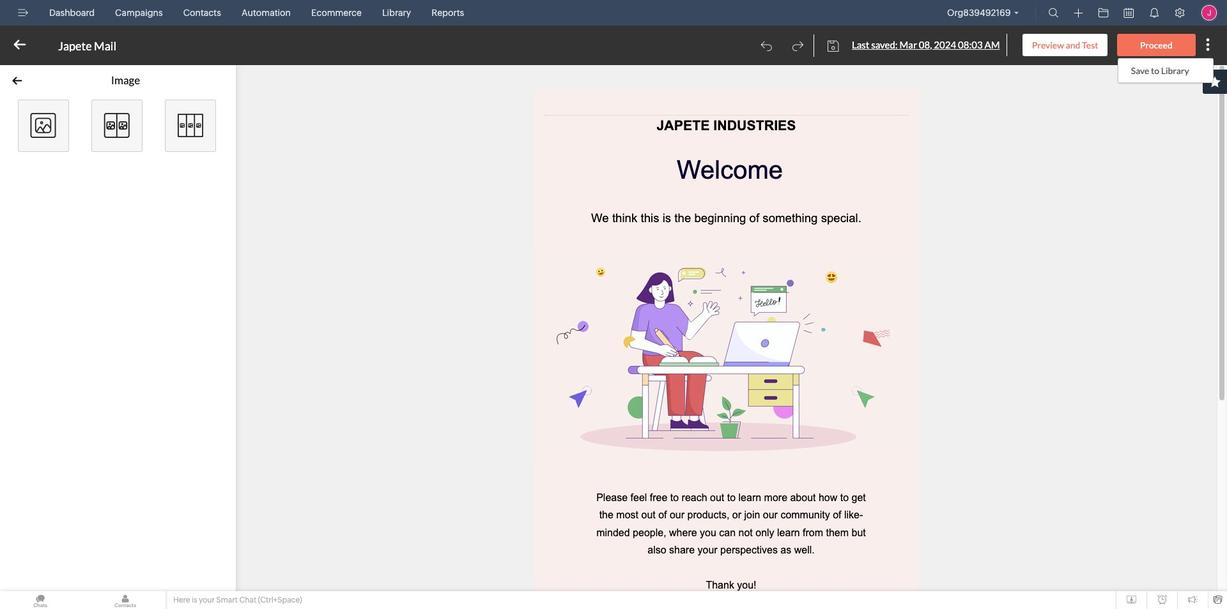 Task type: locate. For each thing, give the bounding box(es) containing it.
configure settings image
[[1175, 8, 1185, 18]]

folder image
[[1099, 8, 1109, 18]]

calendar image
[[1124, 8, 1134, 18]]

contacts image
[[85, 592, 166, 610]]

reports
[[432, 8, 464, 18]]

dashboard link
[[44, 0, 100, 26]]

automation link
[[237, 0, 296, 26]]

(ctrl+space)
[[258, 597, 302, 605]]

reports link
[[427, 0, 469, 26]]

campaigns link
[[110, 0, 168, 26]]

smart
[[216, 597, 238, 605]]

ecommerce
[[311, 8, 362, 18]]

library link
[[377, 0, 416, 26]]



Task type: vqa. For each thing, say whether or not it's contained in the screenshot.
Org839492169
yes



Task type: describe. For each thing, give the bounding box(es) containing it.
automation
[[242, 8, 291, 18]]

library
[[382, 8, 411, 18]]

your
[[199, 597, 215, 605]]

chats image
[[0, 592, 81, 610]]

search image
[[1049, 8, 1059, 18]]

notifications image
[[1150, 8, 1160, 18]]

is
[[192, 597, 197, 605]]

contacts
[[183, 8, 221, 18]]

dashboard
[[49, 8, 95, 18]]

here is your smart chat (ctrl+space)
[[173, 597, 302, 605]]

quick actions image
[[1074, 8, 1083, 18]]

chat
[[239, 597, 256, 605]]

contacts link
[[178, 0, 226, 26]]

org839492169
[[948, 8, 1011, 18]]

ecommerce link
[[306, 0, 367, 26]]

campaigns
[[115, 8, 163, 18]]

here
[[173, 597, 190, 605]]



